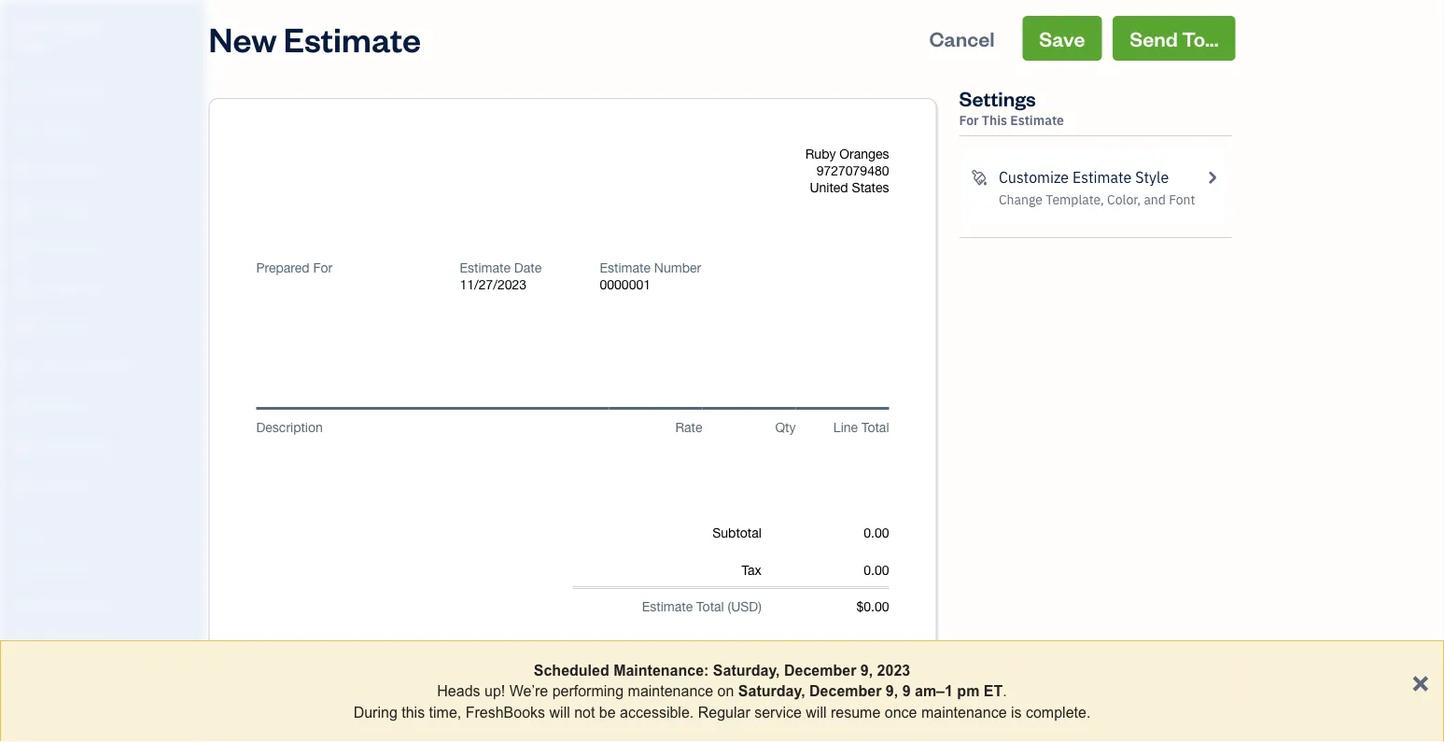 Task type: locate. For each thing, give the bounding box(es) containing it.
total left (
[[697, 599, 724, 615]]

and inside main 'element'
[[45, 595, 65, 611]]

$0.00
[[857, 599, 890, 615]]

total right line
[[862, 420, 890, 435]]

maintenance down pm
[[922, 704, 1007, 721]]

0 vertical spatial maintenance
[[628, 683, 714, 700]]

settings inside 'settings for this estimate'
[[960, 85, 1037, 111]]

qty
[[776, 420, 796, 435]]

1 vertical spatial and
[[45, 595, 65, 611]]

1 horizontal spatial settings
[[960, 85, 1037, 111]]

ruby
[[15, 17, 47, 35], [806, 146, 836, 162]]

scheduled maintenance: saturday, december 9, 2023 heads up! we're performing maintenance on saturday, december 9, 9 am–1 pm et . during this time, freshbooks will not be accessible. regular service will resume once maintenance is complete.
[[354, 662, 1091, 721]]

items and services link
[[5, 587, 200, 620]]

0 horizontal spatial will
[[550, 704, 570, 721]]

bank connections
[[14, 630, 110, 645]]

number
[[655, 260, 702, 276]]

1 vertical spatial ruby
[[806, 146, 836, 162]]

estimate inside 'settings for this estimate'
[[1011, 112, 1065, 129]]

1 horizontal spatial for
[[960, 112, 979, 129]]

total
[[862, 420, 890, 435], [697, 599, 724, 615]]

0 vertical spatial 0.00
[[864, 525, 890, 541]]

is
[[1011, 704, 1022, 721]]

be
[[599, 704, 616, 721]]

connections
[[43, 630, 110, 645]]

and
[[1144, 191, 1166, 208], [45, 595, 65, 611]]

1 vertical spatial saturday,
[[739, 683, 806, 700]]

apps
[[14, 526, 42, 542]]

et
[[984, 683, 1003, 700]]

items
[[14, 595, 43, 611]]

oranges for ruby oranges 9727079480 united states
[[840, 146, 890, 162]]

0 horizontal spatial and
[[45, 595, 65, 611]]

0 horizontal spatial total
[[697, 599, 724, 615]]

description
[[256, 420, 323, 435]]

december
[[785, 662, 857, 679], [810, 683, 882, 700]]

saturday, up service
[[739, 683, 806, 700]]

and down style
[[1144, 191, 1166, 208]]

estimate image
[[12, 162, 35, 180]]

regular
[[698, 704, 751, 721]]

0 horizontal spatial for
[[313, 260, 333, 276]]

settings inside 'link'
[[14, 665, 57, 680]]

oranges
[[50, 17, 102, 35], [840, 146, 890, 162]]

freshbooks
[[466, 704, 545, 721]]

settings down bank
[[14, 665, 57, 680]]

ruby up united
[[806, 146, 836, 162]]

saturday, up on
[[713, 662, 780, 679]]

1 horizontal spatial oranges
[[840, 146, 890, 162]]

line
[[834, 420, 858, 435]]

settings for this estimate
[[960, 85, 1065, 129]]

heads
[[437, 683, 481, 700]]

report image
[[12, 475, 35, 494]]

0 vertical spatial and
[[1144, 191, 1166, 208]]

1 vertical spatial settings
[[14, 665, 57, 680]]

will left 'not'
[[550, 704, 570, 721]]

services
[[67, 595, 113, 611]]

for inside 'settings for this estimate'
[[960, 112, 979, 129]]

9,
[[861, 662, 873, 679], [886, 683, 899, 700]]

Notes text field
[[256, 675, 890, 692]]

.
[[1003, 683, 1007, 700]]

ruby oranges 9727079480 united states
[[806, 146, 890, 195]]

settings for settings for this estimate
[[960, 85, 1037, 111]]

chart image
[[12, 436, 35, 455]]

1 horizontal spatial and
[[1144, 191, 1166, 208]]

paintbrush image
[[971, 166, 988, 189]]

and right items
[[45, 595, 65, 611]]

prepared for
[[256, 260, 333, 276]]

chevronright image
[[1204, 166, 1221, 189]]

team members
[[14, 561, 95, 576]]

1 horizontal spatial will
[[806, 704, 827, 721]]

1 horizontal spatial 9,
[[886, 683, 899, 700]]

for
[[960, 112, 979, 129], [313, 260, 333, 276]]

1 vertical spatial total
[[697, 599, 724, 615]]

9, left 2023
[[861, 662, 873, 679]]

cancel
[[930, 25, 995, 51]]

0 vertical spatial oranges
[[50, 17, 102, 35]]

0 vertical spatial ruby
[[15, 17, 47, 35]]

0 horizontal spatial 9,
[[861, 662, 873, 679]]

ruby inside ruby oranges 9727079480 united states
[[806, 146, 836, 162]]

payment image
[[12, 240, 35, 259]]

maintenance down maintenance:
[[628, 683, 714, 700]]

0 horizontal spatial oranges
[[50, 17, 102, 35]]

× dialog
[[0, 641, 1445, 742]]

1 horizontal spatial maintenance
[[922, 704, 1007, 721]]

settings for settings
[[14, 665, 57, 680]]

1 horizontal spatial ruby
[[806, 146, 836, 162]]

0 vertical spatial total
[[862, 420, 890, 435]]

for for prepared
[[313, 260, 333, 276]]

9, left 9
[[886, 683, 899, 700]]

this
[[402, 704, 425, 721]]

saturday,
[[713, 662, 780, 679], [739, 683, 806, 700]]

settings up this
[[960, 85, 1037, 111]]

ruby up owner
[[15, 17, 47, 35]]

for left this
[[960, 112, 979, 129]]

team members link
[[5, 553, 200, 586]]

settings
[[960, 85, 1037, 111], [14, 665, 57, 680]]

1 vertical spatial 0.00
[[864, 563, 890, 578]]

send to... button
[[1113, 16, 1236, 61]]

send
[[1130, 25, 1179, 51]]

estimate number
[[600, 260, 702, 276]]

1 vertical spatial for
[[313, 260, 333, 276]]

performing
[[553, 683, 624, 700]]

resume
[[831, 704, 881, 721]]

0 horizontal spatial ruby
[[15, 17, 47, 35]]

new
[[209, 16, 277, 60]]

team
[[14, 561, 43, 576]]

oranges inside ruby oranges owner
[[50, 17, 102, 35]]

ruby inside ruby oranges owner
[[15, 17, 47, 35]]

for right prepared
[[313, 260, 333, 276]]

0 vertical spatial for
[[960, 112, 979, 129]]

× button
[[1412, 664, 1430, 699]]

will
[[550, 704, 570, 721], [806, 704, 827, 721]]

0.00
[[864, 525, 890, 541], [864, 563, 890, 578]]

will right service
[[806, 704, 827, 721]]

color,
[[1108, 191, 1141, 208]]

1 horizontal spatial total
[[862, 420, 890, 435]]

0 horizontal spatial settings
[[14, 665, 57, 680]]

2 will from the left
[[806, 704, 827, 721]]

oranges up owner
[[50, 17, 102, 35]]

oranges up 9727079480
[[840, 146, 890, 162]]

1 vertical spatial oranges
[[840, 146, 890, 162]]

on
[[718, 683, 734, 700]]

1 vertical spatial maintenance
[[922, 704, 1007, 721]]

0 vertical spatial settings
[[960, 85, 1037, 111]]

Enter an Estimate # text field
[[600, 277, 651, 293]]

customize estimate style
[[999, 168, 1169, 187]]

dashboard image
[[12, 83, 35, 102]]

members
[[46, 561, 95, 576]]

0 vertical spatial saturday,
[[713, 662, 780, 679]]

maintenance
[[628, 683, 714, 700], [922, 704, 1007, 721]]

oranges inside ruby oranges 9727079480 united states
[[840, 146, 890, 162]]

maintenance:
[[614, 662, 709, 679]]

1 0.00 from the top
[[864, 525, 890, 541]]

estimate
[[284, 16, 421, 60], [1011, 112, 1065, 129], [1073, 168, 1132, 187], [460, 260, 511, 276], [600, 260, 651, 276], [642, 599, 693, 615]]



Task type: vqa. For each thing, say whether or not it's contained in the screenshot.
timer image
yes



Task type: describe. For each thing, give the bounding box(es) containing it.
subtotal
[[713, 525, 762, 541]]

save
[[1040, 25, 1086, 51]]

time,
[[429, 704, 462, 721]]

total for line
[[862, 420, 890, 435]]

to...
[[1183, 25, 1219, 51]]

cancel button
[[913, 16, 1012, 61]]

expense image
[[12, 279, 35, 298]]

am–1
[[915, 683, 953, 700]]

not
[[575, 704, 595, 721]]

total for estimate
[[697, 599, 724, 615]]

9727079480
[[817, 163, 890, 178]]

ruby for ruby oranges 9727079480 united states
[[806, 146, 836, 162]]

this
[[982, 112, 1008, 129]]

project image
[[12, 318, 35, 337]]

change
[[999, 191, 1043, 208]]

settings link
[[5, 657, 200, 689]]

money image
[[12, 397, 35, 416]]

change template, color, and font
[[999, 191, 1196, 208]]

united
[[810, 180, 849, 195]]

2023
[[878, 662, 911, 679]]

usd
[[731, 599, 759, 615]]

Client text field
[[258, 286, 439, 318]]

0 vertical spatial 9,
[[861, 662, 873, 679]]

ruby oranges owner
[[15, 17, 102, 52]]

for for settings
[[960, 112, 979, 129]]

owner
[[15, 37, 52, 52]]

template,
[[1046, 191, 1105, 208]]

Estimate date in MM/DD/YYYY format text field
[[460, 277, 572, 293]]

estimate total ( usd )
[[642, 599, 762, 615]]

timer image
[[12, 358, 35, 376]]

accessible.
[[620, 704, 694, 721]]

1 vertical spatial 9,
[[886, 683, 899, 700]]

new estimate
[[209, 16, 421, 60]]

line total
[[834, 420, 890, 435]]

estimate date
[[460, 260, 542, 276]]

we're
[[510, 683, 548, 700]]

1 will from the left
[[550, 704, 570, 721]]

apps link
[[5, 518, 200, 551]]

invoice image
[[12, 201, 35, 219]]

complete.
[[1026, 704, 1091, 721]]

once
[[885, 704, 918, 721]]

prepared
[[256, 260, 310, 276]]

style
[[1136, 168, 1169, 187]]

rate
[[676, 420, 703, 435]]

service
[[755, 704, 802, 721]]

bank connections link
[[5, 622, 200, 655]]

pm
[[958, 683, 980, 700]]

(
[[728, 599, 731, 615]]

date
[[514, 260, 542, 276]]

bank
[[14, 630, 41, 645]]

0 horizontal spatial maintenance
[[628, 683, 714, 700]]

send to...
[[1130, 25, 1219, 51]]

during
[[354, 704, 398, 721]]

customize
[[999, 168, 1070, 187]]

ruby for ruby oranges owner
[[15, 17, 47, 35]]

0 vertical spatial december
[[785, 662, 857, 679]]

save button
[[1023, 16, 1102, 61]]

scheduled
[[534, 662, 610, 679]]

9
[[903, 683, 911, 700]]

2 0.00 from the top
[[864, 563, 890, 578]]

states
[[852, 180, 890, 195]]

1 vertical spatial december
[[810, 683, 882, 700]]

)
[[759, 599, 762, 615]]

tax
[[742, 563, 762, 578]]

up!
[[485, 683, 506, 700]]

font
[[1170, 191, 1196, 208]]

items and services
[[14, 595, 113, 611]]

oranges for ruby oranges owner
[[50, 17, 102, 35]]

client image
[[12, 122, 35, 141]]

main element
[[0, 0, 252, 742]]

×
[[1412, 664, 1430, 699]]



